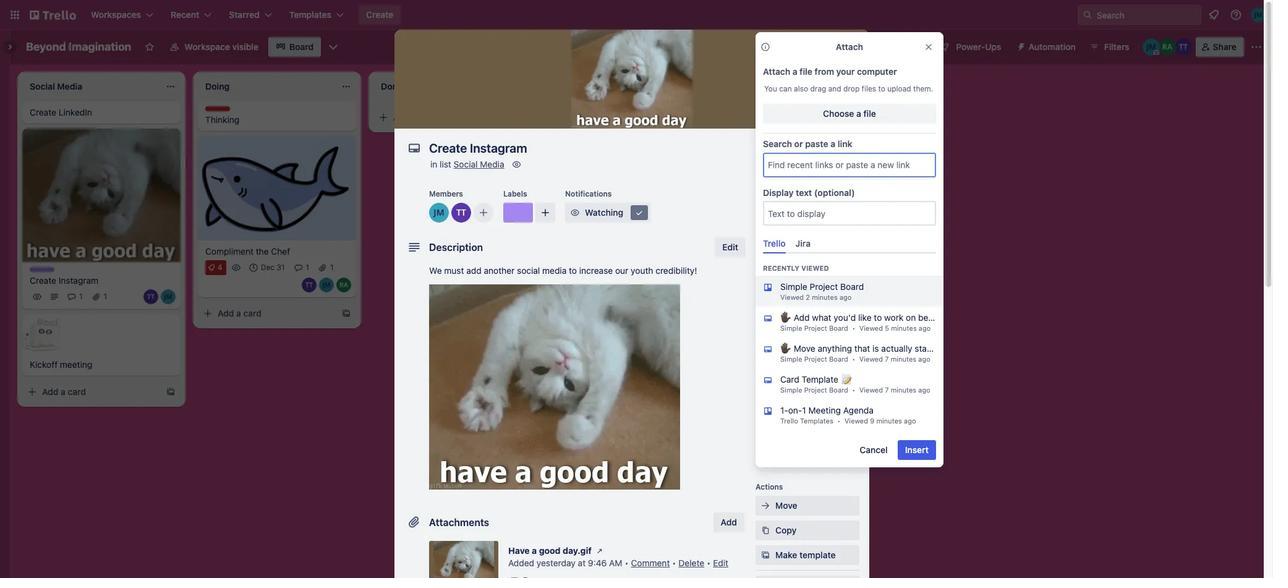 Task type: vqa. For each thing, say whether or not it's contained in the screenshot.


Task type: describe. For each thing, give the bounding box(es) containing it.
power-ups button
[[932, 37, 1009, 57]]

trello.board image for simple
[[763, 283, 773, 293]]

✋🏿 move anything that is actually started here option
[[753, 338, 964, 369]]

✋🏿 for ✋🏿 move anything that is actually started here
[[781, 344, 792, 354]]

choose a file
[[823, 108, 876, 119]]

move link
[[756, 496, 860, 516]]

at
[[578, 558, 586, 568]]

• inside card template 📝 simple project board • viewed 7 minutes ago
[[853, 386, 856, 394]]

• inside the ✋🏿 move anything that is actually started here simple project board • viewed 7 minutes ago
[[853, 355, 856, 363]]

choose a file element
[[763, 104, 936, 124]]

edit link
[[713, 558, 729, 568]]

recently
[[763, 264, 800, 272]]

to right files
[[879, 84, 886, 93]]

(optional)
[[815, 187, 855, 198]]

0 horizontal spatial list
[[440, 159, 451, 169]]

drop
[[844, 84, 860, 93]]

in
[[431, 159, 438, 169]]

viewed inside ✋🏿 add what you'd like to work on below simple project board • viewed 5 minutes ago
[[860, 324, 883, 332]]

open information menu image
[[1230, 9, 1243, 21]]

add another list button
[[544, 72, 713, 99]]

workspace
[[185, 41, 230, 52]]

day.gif
[[563, 546, 592, 556]]

kickoff meeting
[[30, 360, 92, 370]]

have\_a\_good\_day.gif image
[[429, 285, 680, 490]]

move inside the ✋🏿 move anything that is actually started here simple project board • viewed 7 minutes ago
[[794, 344, 816, 354]]

✋🏿 for ✋🏿 add what you'd like to work on below
[[781, 313, 792, 323]]

viewed inside card template 📝 simple project board • viewed 7 minutes ago
[[860, 386, 883, 394]]

add a card for create from template… icon
[[42, 387, 86, 397]]

sm image for copy link
[[760, 525, 772, 537]]

sm image up "9:46"
[[594, 545, 606, 557]]

is
[[873, 344, 879, 354]]

simple inside the simple project board viewed 2 minutes ago
[[781, 282, 808, 292]]

on-
[[789, 405, 803, 416]]

ago inside ✋🏿 add what you'd like to work on below simple project board • viewed 5 minutes ago
[[919, 324, 931, 332]]

filters button
[[1086, 37, 1134, 57]]

viewed inside the simple project board viewed 2 minutes ago
[[781, 293, 804, 302]]

comment link
[[631, 558, 670, 568]]

add a card button for create from template… image
[[198, 304, 336, 323]]

ups inside add power-ups link
[[823, 375, 840, 386]]

simple inside card template 📝 simple project board • viewed 7 minutes ago
[[781, 386, 803, 394]]

must
[[444, 265, 464, 276]]

watching button
[[565, 203, 651, 223]]

1 vertical spatial automation
[[756, 407, 798, 416]]

custom fields button
[[756, 325, 860, 338]]

can
[[780, 84, 792, 93]]

viewed inside the ✋🏿 move anything that is actually started here simple project board • viewed 7 minutes ago
[[860, 355, 883, 363]]

visible
[[232, 41, 259, 52]]

anything
[[818, 344, 852, 354]]

dec
[[261, 263, 275, 272]]

checklist
[[776, 252, 814, 262]]

power- inside button
[[956, 41, 986, 52]]

1 vertical spatial labels
[[776, 227, 802, 238]]

to left 'text' at the top
[[772, 184, 780, 194]]

notifications
[[565, 189, 612, 199]]

template
[[800, 550, 836, 560]]

attachment
[[776, 301, 823, 312]]

on
[[906, 313, 916, 323]]

0 horizontal spatial social
[[454, 159, 478, 169]]

our
[[615, 265, 629, 276]]

dates
[[776, 276, 799, 287]]

0 notifications image
[[1207, 7, 1222, 22]]

what
[[812, 313, 832, 323]]

search image
[[1083, 10, 1093, 20]]

1 horizontal spatial jeremy miller (jeremymiller198) image
[[1143, 38, 1160, 56]]

beyond imagination
[[26, 40, 131, 53]]

0 horizontal spatial terry turtle (terryturtle) image
[[144, 290, 158, 305]]

color: purple, title: none image
[[30, 267, 54, 272]]

2 vertical spatial power-
[[794, 375, 823, 386]]

work
[[885, 313, 904, 323]]

sm image for members
[[760, 202, 772, 214]]

yesterday
[[537, 558, 576, 568]]

0 horizontal spatial jeremy miller (jeremymiller198) image
[[319, 278, 334, 292]]

cover link
[[813, 101, 862, 121]]

kickoff meeting link
[[30, 359, 173, 371]]

Dec 31 checkbox
[[246, 260, 289, 275]]

delete link
[[679, 558, 705, 568]]

make template link
[[756, 546, 860, 565]]

card down meeting
[[68, 387, 86, 397]]

board inside the simple project board viewed 2 minutes ago
[[841, 282, 864, 292]]

simple project board viewed 2 minutes ago
[[781, 282, 864, 302]]

your
[[837, 66, 855, 77]]

create from template… image
[[166, 387, 176, 397]]

viewed down checklist
[[802, 264, 829, 272]]

2 horizontal spatial jeremy miller (jeremymiller198) image
[[1251, 7, 1266, 22]]

card down dec 31 checkbox
[[243, 308, 262, 318]]

that
[[855, 344, 871, 354]]

more info image
[[761, 42, 771, 52]]

thoughts
[[205, 106, 239, 116]]

templates
[[800, 417, 834, 425]]

tab list containing trello
[[758, 233, 941, 254]]

trello.card image for ✋🏿
[[763, 314, 773, 324]]

trello inside 'tab list'
[[763, 238, 786, 249]]

agenda
[[844, 405, 874, 416]]

simple project board option
[[753, 276, 946, 307]]

add another list
[[567, 80, 631, 90]]

5
[[885, 324, 889, 332]]

or
[[795, 139, 803, 149]]

board left customize views icon
[[290, 41, 314, 52]]

kickoff
[[30, 360, 58, 370]]

meeting
[[809, 405, 841, 416]]

7 inside the ✋🏿 move anything that is actually started here simple project board • viewed 7 minutes ago
[[885, 355, 889, 363]]

viewed inside 1-on-1 meeting agenda trello templates • viewed 9 minutes ago
[[845, 417, 868, 425]]

thinking link
[[205, 114, 349, 126]]

sm image down added
[[508, 575, 521, 578]]

recently viewed list box
[[753, 276, 964, 431]]

1 vertical spatial power-
[[756, 358, 782, 367]]

trello.board image for 1-
[[763, 407, 773, 417]]

1-on-1 meeting agenda trello templates • viewed 9 minutes ago
[[781, 405, 916, 425]]

share button
[[1196, 37, 1245, 57]]

trello.card image for card
[[763, 376, 773, 386]]

cancel button
[[853, 441, 895, 460]]

attach a file from your computer
[[763, 66, 897, 77]]

delete
[[679, 558, 705, 568]]

sm image for checklist
[[760, 251, 772, 264]]

back to home image
[[30, 5, 76, 25]]

fields
[[810, 326, 834, 336]]

1 vertical spatial move
[[776, 500, 798, 511]]

simple inside the ✋🏿 move anything that is actually started here simple project board • viewed 7 minutes ago
[[781, 355, 803, 363]]

below
[[919, 313, 942, 323]]

make template
[[776, 550, 836, 560]]

add button
[[714, 513, 745, 533]]

Board name text field
[[20, 37, 138, 57]]

board inside ✋🏿 add what you'd like to work on below simple project board • viewed 5 minutes ago
[[829, 324, 849, 332]]

am
[[609, 558, 623, 568]]

list inside button
[[619, 80, 631, 90]]

card template 📝 option
[[753, 369, 946, 400]]

custom fields
[[776, 326, 834, 336]]

board inside the ✋🏿 move anything that is actually started here simple project board • viewed 7 minutes ago
[[829, 355, 849, 363]]

compliment the chef link
[[205, 245, 349, 258]]

insert
[[905, 445, 929, 456]]

board link
[[268, 37, 321, 57]]

sm image for move
[[760, 500, 772, 512]]

good
[[539, 546, 561, 556]]

attach for attach
[[836, 41, 864, 52]]

ago inside the ✋🏿 move anything that is actually started here simple project board • viewed 7 minutes ago
[[919, 355, 931, 363]]

add
[[467, 265, 482, 276]]

cancel
[[860, 445, 888, 456]]

members inside members link
[[776, 202, 814, 213]]

media
[[543, 265, 567, 276]]

watching
[[585, 207, 624, 218]]

add a card button for create from template… icon
[[22, 383, 161, 402]]

✋🏿 add what you'd like to work on below option
[[753, 307, 946, 338]]

minutes inside ✋🏿 add what you'd like to work on below simple project board • viewed 5 minutes ago
[[891, 324, 917, 332]]

sm image for cover link
[[817, 105, 829, 118]]

customize views image
[[327, 41, 340, 53]]

0 vertical spatial add a card
[[393, 112, 437, 122]]

actions
[[756, 482, 783, 492]]

share
[[1213, 41, 1237, 52]]



Task type: locate. For each thing, give the bounding box(es) containing it.
1 vertical spatial jeremy miller (jeremymiller198) image
[[1143, 38, 1160, 56]]

ago inside 1-on-1 meeting agenda trello templates • viewed 9 minutes ago
[[904, 417, 916, 425]]

sm image
[[1012, 37, 1029, 54], [511, 158, 523, 171], [760, 202, 772, 214], [633, 207, 646, 219], [760, 226, 772, 239], [760, 251, 772, 264], [760, 500, 772, 512], [760, 549, 772, 562], [508, 575, 521, 578]]

power- right close popover icon
[[956, 41, 986, 52]]

display text (optional)
[[763, 187, 855, 198]]

2 horizontal spatial add a card
[[393, 112, 437, 122]]

1 vertical spatial edit
[[713, 558, 729, 568]]

sm image down drag
[[817, 105, 829, 118]]

social media link
[[454, 159, 504, 169]]

1 vertical spatial attach
[[763, 66, 791, 77]]

automation inside button
[[1029, 41, 1076, 52]]

we
[[429, 265, 442, 276]]

1 trello.card image from the top
[[763, 314, 773, 324]]

project up 2
[[810, 282, 838, 292]]

ups left automation button
[[986, 41, 1002, 52]]

create from template… image
[[341, 308, 351, 318]]

thoughts thinking
[[205, 106, 240, 125]]

automation button
[[1012, 37, 1084, 57]]

sm image down the actions
[[760, 500, 772, 512]]

0 horizontal spatial power-ups
[[756, 358, 796, 367]]

move down custom fields button
[[794, 344, 816, 354]]

edit button
[[715, 238, 746, 257]]

add a card for create from template… image
[[218, 308, 262, 318]]

sm image inside cover link
[[817, 105, 829, 118]]

0 vertical spatial file
[[800, 66, 813, 77]]

compliment
[[205, 246, 254, 257]]

minutes inside 1-on-1 meeting agenda trello templates • viewed 9 minutes ago
[[877, 417, 902, 425]]

1 horizontal spatial ups
[[823, 375, 840, 386]]

1 vertical spatial members
[[776, 202, 814, 213]]

social right in
[[454, 159, 478, 169]]

0 horizontal spatial another
[[484, 265, 515, 276]]

card up members link
[[782, 184, 798, 194]]

computer
[[857, 66, 897, 77]]

1 vertical spatial ✋🏿
[[781, 344, 792, 354]]

terry turtle (terryturtle) image left share button
[[1175, 38, 1192, 56]]

you can also drag and drop files to upload them.
[[765, 84, 934, 93]]

to right media at the top
[[569, 265, 577, 276]]

1 vertical spatial add a card button
[[198, 304, 336, 323]]

sm image inside copy link
[[760, 525, 772, 537]]

chef
[[271, 246, 290, 257]]

file down files
[[864, 108, 876, 119]]

1 vertical spatial media
[[803, 426, 827, 437]]

labels link
[[756, 223, 860, 242]]

trello.board image left "1-"
[[763, 407, 773, 417]]

create instagram link
[[30, 275, 173, 287]]

file for choose
[[864, 108, 876, 119]]

another
[[585, 80, 617, 90], [484, 265, 515, 276]]

media inside button
[[803, 426, 827, 437]]

1 7 from the top
[[885, 355, 889, 363]]

attach up you
[[763, 66, 791, 77]]

0 vertical spatial labels
[[504, 189, 527, 199]]

color: purple, title: none image
[[504, 203, 533, 223]]

add a card down kickoff meeting
[[42, 387, 86, 397]]

sm image inside checklist link
[[760, 251, 772, 264]]

add a card button up in
[[374, 108, 512, 127]]

close popover image
[[924, 42, 934, 52]]

trello up checklist
[[763, 238, 786, 249]]

show menu image
[[1251, 41, 1263, 53]]

0 vertical spatial 7
[[885, 355, 889, 363]]

project inside the simple project board viewed 2 minutes ago
[[810, 282, 838, 292]]

simple up card
[[781, 355, 803, 363]]

7 down the ✋🏿 move anything that is actually started here simple project board • viewed 7 minutes ago
[[885, 386, 889, 394]]

viewed down "agenda" on the right bottom of the page
[[845, 417, 868, 425]]

0 vertical spatial attach
[[836, 41, 864, 52]]

0 vertical spatial another
[[585, 80, 617, 90]]

add inside button
[[567, 80, 583, 90]]

trello.card image inside card template 📝 option
[[763, 376, 773, 386]]

workspace visible button
[[162, 37, 266, 57]]

0 vertical spatial power-
[[956, 41, 986, 52]]

trello.card image inside ✋🏿 add what you'd like to work on below option
[[763, 314, 773, 324]]

0 vertical spatial terry turtle (terryturtle) image
[[1175, 38, 1192, 56]]

1 vertical spatial terry turtle (terryturtle) image
[[144, 290, 158, 305]]

1 horizontal spatial add a card button
[[198, 304, 336, 323]]

sm image inside members link
[[760, 202, 772, 214]]

jeremy miller (jeremymiller198) image right open information menu image
[[1251, 7, 1266, 22]]

4 simple from the top
[[781, 386, 803, 394]]

sm image down 'display'
[[760, 202, 772, 214]]

members down in
[[429, 189, 463, 199]]

sm image left make
[[760, 549, 772, 562]]

1 horizontal spatial members
[[776, 202, 814, 213]]

trello.card image
[[763, 345, 773, 355]]

checklist link
[[756, 247, 860, 267]]

1 vertical spatial power-ups
[[756, 358, 796, 367]]

ruby anderson (rubyanderson7) image
[[1159, 38, 1176, 56], [336, 278, 351, 292]]

0 vertical spatial terry turtle (terryturtle) image
[[452, 203, 471, 223]]

1 horizontal spatial terry turtle (terryturtle) image
[[452, 203, 471, 223]]

0 vertical spatial move
[[794, 344, 816, 354]]

1-on-1 meeting agenda option
[[753, 400, 946, 431]]

terry turtle (terryturtle) image
[[1175, 38, 1192, 56], [144, 290, 158, 305]]

2 7 from the top
[[885, 386, 889, 394]]

1 horizontal spatial file
[[864, 108, 876, 119]]

1
[[306, 263, 309, 272], [330, 263, 334, 272], [79, 292, 83, 301], [104, 292, 107, 301], [803, 405, 806, 416]]

0 vertical spatial ups
[[986, 41, 1002, 52]]

add a card down the 4
[[218, 308, 262, 318]]

custom
[[776, 326, 807, 336]]

31
[[277, 263, 285, 272]]

make
[[776, 550, 798, 560]]

trello.board image inside simple project board option
[[763, 283, 773, 293]]

simple
[[781, 282, 808, 292], [781, 324, 803, 332], [781, 355, 803, 363], [781, 386, 803, 394]]

7 inside card template 📝 simple project board • viewed 7 minutes ago
[[885, 386, 889, 394]]

sm image right "edit" button
[[760, 226, 772, 239]]

power-ups down trello.card image at the bottom right of the page
[[756, 358, 796, 367]]

1 vertical spatial another
[[484, 265, 515, 276]]

jira
[[796, 238, 811, 249]]

thinking
[[205, 114, 240, 125]]

1 horizontal spatial social
[[776, 426, 800, 437]]

members down 'text' at the top
[[776, 202, 814, 213]]

jeremy miller (jeremymiller198) image down search field
[[1143, 38, 1160, 56]]

edit
[[723, 242, 739, 252], [713, 558, 729, 568]]

7 down actually
[[885, 355, 889, 363]]

imagination
[[69, 40, 131, 53]]

sm image inside watching 'button'
[[633, 207, 646, 219]]

1 horizontal spatial jeremy miller (jeremymiller198) image
[[429, 203, 449, 223]]

✋🏿 right trello.card image at the bottom right of the page
[[781, 344, 792, 354]]

attachment button
[[756, 297, 860, 317]]

3 simple from the top
[[781, 355, 803, 363]]

1 horizontal spatial power-ups
[[956, 41, 1002, 52]]

power- down trello.card image at the bottom right of the page
[[756, 358, 782, 367]]

trello.card image up trello.card image at the bottom right of the page
[[763, 314, 773, 324]]

list
[[619, 80, 631, 90], [440, 159, 451, 169]]

color: bold red, title: "thoughts" element
[[205, 106, 239, 116]]

2 vertical spatial add a card button
[[22, 383, 161, 402]]

file for attach
[[800, 66, 813, 77]]

labels up color: purple, title: none icon
[[504, 189, 527, 199]]

0 horizontal spatial power-
[[756, 358, 782, 367]]

0 vertical spatial edit
[[723, 242, 739, 252]]

create linkedin link
[[30, 106, 173, 119]]

1 horizontal spatial another
[[585, 80, 617, 90]]

0 horizontal spatial media
[[480, 159, 504, 169]]

None text field
[[423, 137, 831, 160]]

0 horizontal spatial labels
[[504, 189, 527, 199]]

1 horizontal spatial add a card
[[218, 308, 262, 318]]

here
[[946, 344, 964, 354]]

sm image left copy
[[760, 525, 772, 537]]

power- up on-
[[794, 375, 823, 386]]

social inside social media button
[[776, 426, 800, 437]]

project up template
[[805, 355, 828, 363]]

in list social media
[[431, 159, 504, 169]]

1 vertical spatial file
[[864, 108, 876, 119]]

✋🏿 inside the ✋🏿 move anything that is actually started here simple project board • viewed 7 minutes ago
[[781, 344, 792, 354]]

simple down card
[[781, 386, 803, 394]]

0 horizontal spatial members
[[429, 189, 463, 199]]

add a card
[[393, 112, 437, 122], [218, 308, 262, 318], [42, 387, 86, 397]]

1 vertical spatial trello
[[781, 417, 799, 425]]

1 simple from the top
[[781, 282, 808, 292]]

create for create linkedin
[[30, 107, 56, 118]]

meeting
[[60, 360, 92, 370]]

simple up 2
[[781, 282, 808, 292]]

project
[[810, 282, 838, 292], [805, 324, 828, 332], [805, 355, 828, 363], [805, 386, 828, 394]]

2 vertical spatial add a card
[[42, 387, 86, 397]]

viewed left 2
[[781, 293, 804, 302]]

dec 31
[[261, 263, 285, 272]]

board down the anything
[[829, 355, 849, 363]]

0 vertical spatial trello.board image
[[763, 283, 773, 293]]

add members to card image
[[479, 207, 489, 219]]

sm image up recently
[[760, 251, 772, 264]]

• inside 1-on-1 meeting agenda trello templates • viewed 9 minutes ago
[[838, 417, 841, 425]]

0 horizontal spatial add a card button
[[22, 383, 161, 402]]

copy
[[776, 525, 797, 536]]

automation left filters button
[[1029, 41, 1076, 52]]

a
[[793, 66, 798, 77], [857, 108, 862, 119], [412, 112, 417, 122], [831, 139, 836, 149], [236, 308, 241, 318], [61, 387, 65, 397], [532, 546, 537, 556]]

1 horizontal spatial ruby anderson (rubyanderson7) image
[[1159, 38, 1176, 56]]

2 horizontal spatial ups
[[986, 41, 1002, 52]]

0 vertical spatial create
[[366, 9, 394, 20]]

0 vertical spatial list
[[619, 80, 631, 90]]

✋🏿
[[781, 313, 792, 323], [781, 344, 792, 354]]

project down what
[[805, 324, 828, 332]]

trello.board image inside 1-on-1 meeting agenda option
[[763, 407, 773, 417]]

sm image inside make template link
[[760, 549, 772, 562]]

minutes inside the simple project board viewed 2 minutes ago
[[812, 293, 838, 302]]

you'd
[[834, 313, 856, 323]]

0 vertical spatial power-ups
[[956, 41, 1002, 52]]

board inside card template 📝 simple project board • viewed 7 minutes ago
[[829, 386, 849, 394]]

4
[[218, 263, 223, 272]]

2 trello.board image from the top
[[763, 407, 773, 417]]

1 vertical spatial ruby anderson (rubyanderson7) image
[[336, 278, 351, 292]]

sm image for make template
[[760, 549, 772, 562]]

1 vertical spatial list
[[440, 159, 451, 169]]

add inside button
[[721, 517, 737, 528]]

2 vertical spatial jeremy miller (jeremymiller198) image
[[319, 278, 334, 292]]

minutes inside the ✋🏿 move anything that is actually started here simple project board • viewed 7 minutes ago
[[891, 355, 917, 363]]

0 vertical spatial social
[[454, 159, 478, 169]]

trello
[[763, 238, 786, 249], [781, 417, 799, 425]]

from
[[815, 66, 834, 77]]

another inside button
[[585, 80, 617, 90]]

create for create instagram
[[30, 276, 56, 286]]

description
[[429, 242, 483, 253]]

0 horizontal spatial attach
[[763, 66, 791, 77]]

1 horizontal spatial power-
[[794, 375, 823, 386]]

add a card button down dec 31 checkbox
[[198, 304, 336, 323]]

add inside ✋🏿 add what you'd like to work on below simple project board • viewed 5 minutes ago
[[794, 313, 810, 323]]

add power-ups link
[[756, 371, 860, 391]]

tab list
[[758, 233, 941, 254]]

power-ups right close popover icon
[[956, 41, 1002, 52]]

2 vertical spatial ups
[[823, 375, 840, 386]]

social down "1-"
[[776, 426, 800, 437]]

drag
[[811, 84, 827, 93]]

1 vertical spatial social
[[776, 426, 800, 437]]

• down that
[[853, 355, 856, 363]]

file up also
[[800, 66, 813, 77]]

• inside ✋🏿 add what you'd like to work on below simple project board • viewed 5 minutes ago
[[853, 324, 856, 332]]

trello.card image
[[763, 314, 773, 324], [763, 376, 773, 386]]

add a card button down kickoff meeting link
[[22, 383, 161, 402]]

simple down attachment
[[781, 324, 803, 332]]

primary element
[[0, 0, 1274, 30]]

dates button
[[756, 272, 860, 292]]

1 vertical spatial ups
[[782, 358, 796, 367]]

ups up card
[[782, 358, 796, 367]]

have a good day.gif
[[508, 546, 592, 556]]

move
[[794, 344, 816, 354], [776, 500, 798, 511]]

2 simple from the top
[[781, 324, 803, 332]]

2 horizontal spatial power-
[[956, 41, 986, 52]]

ruby anderson (rubyanderson7) image up create from template… image
[[336, 278, 351, 292]]

0 horizontal spatial ups
[[782, 358, 796, 367]]

Display text (optional) field
[[765, 202, 935, 225]]

sm image right watching
[[633, 207, 646, 219]]

automation up social media
[[756, 407, 798, 416]]

✋🏿 inside ✋🏿 add what you'd like to work on below simple project board • viewed 5 minutes ago
[[781, 313, 792, 323]]

0 vertical spatial jeremy miller (jeremymiller198) image
[[1251, 7, 1266, 22]]

attach for attach a file from your computer
[[763, 66, 791, 77]]

jeremy miller (jeremymiller198) image
[[429, 203, 449, 223], [161, 290, 176, 305]]

• down meeting
[[838, 417, 841, 425]]

sm image
[[817, 105, 829, 118], [569, 207, 581, 219], [760, 525, 772, 537], [594, 545, 606, 557]]

0 horizontal spatial jeremy miller (jeremymiller198) image
[[161, 290, 176, 305]]

trello.board image
[[763, 283, 773, 293], [763, 407, 773, 417]]

attach up your
[[836, 41, 864, 52]]

filters
[[1105, 41, 1130, 52]]

create for create
[[366, 9, 394, 20]]

card template 📝 simple project board • viewed 7 minutes ago
[[781, 374, 931, 394]]

card up in
[[419, 112, 437, 122]]

attachments
[[429, 517, 489, 528]]

create inside button
[[366, 9, 394, 20]]

sm image down notifications at the left of page
[[569, 207, 581, 219]]

add a card up in
[[393, 112, 437, 122]]

template
[[802, 374, 839, 385]]

• down you'd on the bottom of the page
[[853, 324, 856, 332]]

sm image for labels
[[760, 226, 772, 239]]

viewed down "is"
[[860, 355, 883, 363]]

1 horizontal spatial labels
[[776, 227, 802, 238]]

move up copy
[[776, 500, 798, 511]]

board down you'd on the bottom of the page
[[829, 324, 849, 332]]

choose
[[823, 108, 855, 119]]

cover
[[829, 106, 855, 116]]

project down template
[[805, 386, 828, 394]]

Search or paste a link field
[[765, 154, 935, 176]]

link
[[838, 139, 853, 149]]

files
[[862, 84, 877, 93]]

1 vertical spatial jeremy miller (jeremymiller198) image
[[161, 290, 176, 305]]

1 horizontal spatial automation
[[1029, 41, 1076, 52]]

jeremy miller (jeremymiller198) image
[[1251, 7, 1266, 22], [1143, 38, 1160, 56], [319, 278, 334, 292]]

0 vertical spatial add a card button
[[374, 108, 512, 127]]

• up "agenda" on the right bottom of the page
[[853, 386, 856, 394]]

viewed down like
[[860, 324, 883, 332]]

1 horizontal spatial terry turtle (terryturtle) image
[[1175, 38, 1192, 56]]

0 horizontal spatial terry turtle (terryturtle) image
[[302, 278, 317, 292]]

0 horizontal spatial add a card
[[42, 387, 86, 397]]

edit inside button
[[723, 242, 739, 252]]

to right like
[[874, 313, 882, 323]]

1 vertical spatial 7
[[885, 386, 889, 394]]

sm image inside labels link
[[760, 226, 772, 239]]

1 vertical spatial trello.board image
[[763, 407, 773, 417]]

sm image inside automation button
[[1012, 37, 1029, 54]]

trello down "1-"
[[781, 417, 799, 425]]

trello inside 1-on-1 meeting agenda trello templates • viewed 9 minutes ago
[[781, 417, 799, 425]]

ago inside card template 📝 simple project board • viewed 7 minutes ago
[[919, 386, 931, 394]]

2 trello.card image from the top
[[763, 376, 773, 386]]

sm image inside move link
[[760, 500, 772, 512]]

sm image for automation
[[1012, 37, 1029, 54]]

0 horizontal spatial automation
[[756, 407, 798, 416]]

add a card button
[[374, 108, 512, 127], [198, 304, 336, 323], [22, 383, 161, 402]]

trello.board image left the dates
[[763, 283, 773, 293]]

paste
[[805, 139, 829, 149]]

1 horizontal spatial attach
[[836, 41, 864, 52]]

file
[[800, 66, 813, 77], [864, 108, 876, 119]]

0 vertical spatial jeremy miller (jeremymiller198) image
[[429, 203, 449, 223]]

ago inside the simple project board viewed 2 minutes ago
[[840, 293, 852, 302]]

0 vertical spatial trello
[[763, 238, 786, 249]]

0 horizontal spatial ruby anderson (rubyanderson7) image
[[336, 278, 351, 292]]

project inside ✋🏿 add what you'd like to work on below simple project board • viewed 5 minutes ago
[[805, 324, 828, 332]]

0 vertical spatial media
[[480, 159, 504, 169]]

0 vertical spatial trello.card image
[[763, 314, 773, 324]]

credibility!
[[656, 265, 697, 276]]

minutes inside card template 📝 simple project board • viewed 7 minutes ago
[[891, 386, 917, 394]]

✋🏿 move anything that is actually started here simple project board • viewed 7 minutes ago
[[781, 344, 964, 363]]

✋🏿 add what you'd like to work on below simple project board • viewed 5 minutes ago
[[781, 313, 942, 332]]

1 trello.board image from the top
[[763, 283, 773, 293]]

ruby anderson (rubyanderson7) image down search field
[[1159, 38, 1176, 56]]

social media
[[776, 426, 827, 437]]

ups inside power-ups button
[[986, 41, 1002, 52]]

viewed up "agenda" on the right bottom of the page
[[860, 386, 883, 394]]

members link
[[756, 198, 860, 218]]

search or paste a link
[[763, 139, 853, 149]]

media up add members to card icon
[[480, 159, 504, 169]]

board up you'd on the bottom of the page
[[841, 282, 864, 292]]

sm image right power-ups button
[[1012, 37, 1029, 54]]

power-ups inside power-ups button
[[956, 41, 1002, 52]]

instagram
[[59, 276, 98, 286]]

jeremy miller (jeremymiller198) image down compliment the chef link
[[319, 278, 334, 292]]

1 vertical spatial trello.card image
[[763, 376, 773, 386]]

9
[[870, 417, 875, 425]]

2 horizontal spatial add a card button
[[374, 108, 512, 127]]

sm image right social media link
[[511, 158, 523, 171]]

star or unstar board image
[[145, 42, 155, 52]]

0 vertical spatial automation
[[1029, 41, 1076, 52]]

text
[[796, 187, 812, 198]]

1 ✋🏿 from the top
[[781, 313, 792, 323]]

sm image for watching 'button'
[[569, 207, 581, 219]]

1 horizontal spatial list
[[619, 80, 631, 90]]

0 vertical spatial ruby anderson (rubyanderson7) image
[[1159, 38, 1176, 56]]

0 horizontal spatial file
[[800, 66, 813, 77]]

2 vertical spatial create
[[30, 276, 56, 286]]

simple inside ✋🏿 add what you'd like to work on below simple project board • viewed 5 minutes ago
[[781, 324, 803, 332]]

compliment the chef
[[205, 246, 290, 257]]

1 inside 1-on-1 meeting agenda trello templates • viewed 9 minutes ago
[[803, 405, 806, 416]]

1 vertical spatial terry turtle (terryturtle) image
[[302, 278, 317, 292]]

0 vertical spatial ✋🏿
[[781, 313, 792, 323]]

labels up jira
[[776, 227, 802, 238]]

you
[[765, 84, 778, 93]]

increase
[[579, 265, 613, 276]]

have
[[508, 546, 530, 556]]

started
[[915, 344, 944, 354]]

added yesterday at 9:46 am
[[508, 558, 623, 568]]

terry turtle (terryturtle) image
[[452, 203, 471, 223], [302, 278, 317, 292]]

project inside the ✋🏿 move anything that is actually started here simple project board • viewed 7 minutes ago
[[805, 355, 828, 363]]

trello.card image left card
[[763, 376, 773, 386]]

2 ✋🏿 from the top
[[781, 344, 792, 354]]

terry turtle (terryturtle) image down create instagram link
[[144, 290, 158, 305]]

project inside card template 📝 simple project board • viewed 7 minutes ago
[[805, 386, 828, 394]]

media down templates
[[803, 426, 827, 437]]

insert button
[[898, 441, 936, 460]]

✋🏿 up custom
[[781, 313, 792, 323]]

to inside ✋🏿 add what you'd like to work on below simple project board • viewed 5 minutes ago
[[874, 313, 882, 323]]

ups left 📝 at right
[[823, 375, 840, 386]]

0 vertical spatial members
[[429, 189, 463, 199]]

add power-ups
[[776, 375, 840, 386]]

sm image inside watching 'button'
[[569, 207, 581, 219]]

board down 📝 at right
[[829, 386, 849, 394]]

Search field
[[1093, 6, 1201, 24]]



